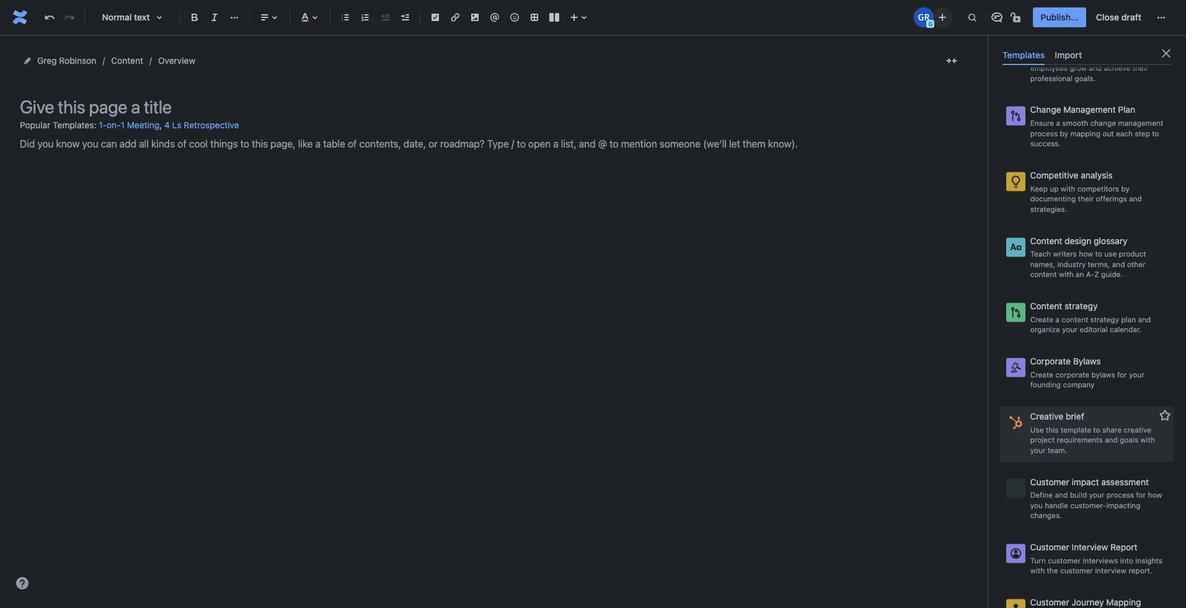 Task type: describe. For each thing, give the bounding box(es) containing it.
greg robinson link
[[37, 53, 96, 68]]

and inside "career development plan create a development plan to help employees grow and achieve their professional goals."
[[1089, 63, 1102, 73]]

content for content
[[111, 55, 143, 66]]

editorial
[[1080, 325, 1108, 335]]

customer for customer interview report
[[1031, 542, 1070, 553]]

founding
[[1031, 380, 1061, 390]]

process inside change management plan ensure a smooth change management process by mapping out each step to success.
[[1031, 129, 1058, 138]]

offerings
[[1096, 194, 1128, 204]]

action item image
[[428, 10, 443, 25]]

their inside competitive analysis keep up with competitors by documenting their offerings and strategies.
[[1078, 194, 1094, 204]]

close
[[1097, 12, 1120, 22]]

their inside "career development plan create a development plan to help employees grow and achieve their professional goals."
[[1133, 63, 1149, 73]]

guide.
[[1102, 270, 1123, 279]]

content inside content design glossary teach writers how to use product names, industry terms, and other content with an a-z guide.
[[1031, 270, 1057, 279]]

for inside the customer impact assessment define and build your process for how you handle customer-impacting changes.
[[1137, 491, 1146, 500]]

and inside competitive analysis keep up with competitors by documenting their offerings and strategies.
[[1130, 194, 1143, 204]]

with inside competitive analysis keep up with competitors by documenting their offerings and strategies.
[[1061, 184, 1076, 193]]

and inside content design glossary teach writers how to use product names, industry terms, and other content with an a-z guide.
[[1113, 260, 1126, 269]]

success.
[[1031, 139, 1061, 148]]

change management plan ensure a smooth change management process by mapping out each step to success.
[[1031, 104, 1164, 148]]

use
[[1031, 425, 1044, 435]]

1 vertical spatial development
[[1062, 53, 1107, 62]]

italic ⌘i image
[[207, 10, 222, 25]]

content inside content strategy create a content strategy plan and organize your editorial calendar.
[[1062, 315, 1089, 324]]

on-
[[107, 120, 121, 130]]

close templates and import image
[[1159, 46, 1174, 61]]

overview link
[[158, 53, 196, 68]]

strategies.
[[1031, 205, 1068, 214]]

content link
[[111, 53, 143, 68]]

report
[[1111, 542, 1138, 553]]

for inside corporate bylaws create corporate bylaws for your founding company
[[1118, 370, 1127, 379]]

layouts image
[[547, 10, 562, 25]]

use
[[1105, 249, 1117, 259]]

redo ⌘⇧z image
[[62, 10, 77, 25]]

emoji image
[[507, 10, 522, 25]]

your inside corporate bylaws create corporate bylaws for your founding company
[[1130, 370, 1145, 379]]

share
[[1103, 425, 1122, 435]]

move this page image
[[22, 56, 32, 66]]

customer interview report turn customer interviews into insights with the customer interview report.
[[1031, 542, 1163, 576]]

impact
[[1072, 477, 1100, 487]]

changes.
[[1031, 511, 1062, 521]]

handle
[[1045, 501, 1069, 510]]

smooth
[[1063, 118, 1089, 128]]

company
[[1064, 380, 1095, 390]]

and inside content strategy create a content strategy plan and organize your editorial calendar.
[[1139, 315, 1152, 324]]

a inside content strategy create a content strategy plan and organize your editorial calendar.
[[1056, 315, 1060, 324]]

this
[[1046, 425, 1059, 435]]

other
[[1128, 260, 1146, 269]]

text
[[134, 12, 150, 22]]

writers
[[1054, 249, 1077, 259]]

how inside the customer impact assessment define and build your process for how you handle customer-impacting changes.
[[1149, 491, 1163, 500]]

with inside the customer interview report turn customer interviews into insights with the customer interview report.
[[1031, 567, 1045, 576]]

bylaws
[[1074, 356, 1101, 367]]

help
[[1135, 53, 1150, 62]]

corporate
[[1031, 356, 1071, 367]]

by inside change management plan ensure a smooth change management process by mapping out each step to success.
[[1060, 129, 1069, 138]]

a for career
[[1056, 53, 1060, 62]]

your inside content strategy create a content strategy plan and organize your editorial calendar.
[[1063, 325, 1078, 335]]

goals.
[[1075, 74, 1096, 83]]

insights
[[1136, 556, 1163, 566]]

publish... button
[[1034, 7, 1087, 27]]

find and replace image
[[965, 10, 980, 25]]

competitive analysis keep up with competitors by documenting their offerings and strategies.
[[1031, 170, 1143, 214]]

close draft button
[[1089, 7, 1149, 27]]

1
[[121, 120, 125, 130]]

calendar.
[[1110, 325, 1142, 335]]

0 vertical spatial development
[[1060, 39, 1112, 50]]

a for change
[[1057, 118, 1061, 128]]

design
[[1065, 235, 1092, 246]]

no restrictions image
[[1010, 10, 1025, 25]]

content strategy create a content strategy plan and organize your editorial calendar.
[[1031, 301, 1152, 335]]

close draft
[[1097, 12, 1142, 22]]

to inside content design glossary teach writers how to use product names, industry terms, and other content with an a-z guide.
[[1096, 249, 1103, 259]]

publish...
[[1041, 12, 1079, 22]]

1 vertical spatial customer
[[1061, 567, 1093, 576]]

create for content strategy
[[1031, 315, 1054, 324]]

industry
[[1058, 260, 1086, 269]]

management
[[1064, 104, 1116, 115]]

popular templates: 1-on-1 meeting , 4 ls retrospective
[[20, 120, 239, 130]]

an
[[1076, 270, 1085, 279]]

create inside "career development plan create a development plan to help employees grow and achieve their professional goals."
[[1031, 53, 1054, 62]]

meeting
[[127, 120, 160, 130]]

competitive
[[1031, 170, 1079, 181]]

names,
[[1031, 260, 1056, 269]]

and inside the customer impact assessment define and build your process for how you handle customer-impacting changes.
[[1055, 491, 1068, 500]]

build
[[1070, 491, 1088, 500]]

retrospective
[[184, 120, 239, 130]]

to inside "career development plan create a development plan to help employees grow and achieve their professional goals."
[[1126, 53, 1133, 62]]

plan for career development plan
[[1109, 53, 1124, 62]]

documenting
[[1031, 194, 1076, 204]]

turn
[[1031, 556, 1046, 566]]

popular
[[20, 120, 50, 130]]

interviews
[[1083, 556, 1119, 566]]

make page fixed-width image
[[945, 53, 960, 68]]

interview
[[1096, 567, 1127, 576]]

normal text
[[102, 12, 150, 22]]

mention image
[[488, 10, 502, 25]]

bylaws
[[1092, 370, 1116, 379]]

the
[[1047, 567, 1059, 576]]

help image
[[15, 576, 30, 591]]

,
[[160, 120, 162, 130]]

mapping
[[1107, 597, 1142, 608]]



Task type: locate. For each thing, give the bounding box(es) containing it.
to inside creative brief use this template to share creative project requirements and goals with your team.
[[1094, 425, 1101, 435]]

tab list containing templates
[[998, 45, 1177, 65]]

with right up
[[1061, 184, 1076, 193]]

customer inside the customer impact assessment define and build your process for how you handle customer-impacting changes.
[[1031, 477, 1070, 487]]

development up grow
[[1062, 53, 1107, 62]]

for up impacting
[[1137, 491, 1146, 500]]

customer journey mapping
[[1031, 597, 1142, 608]]

1 vertical spatial by
[[1122, 184, 1130, 193]]

0 vertical spatial customer
[[1048, 556, 1081, 566]]

for right bylaws
[[1118, 370, 1127, 379]]

0 horizontal spatial by
[[1060, 129, 1069, 138]]

bold ⌘b image
[[187, 10, 202, 25]]

1 vertical spatial for
[[1137, 491, 1146, 500]]

0 vertical spatial their
[[1133, 63, 1149, 73]]

corporate bylaws create corporate bylaws for your founding company
[[1031, 356, 1145, 390]]

content for content design glossary teach writers how to use product names, industry terms, and other content with an a-z guide.
[[1031, 235, 1063, 246]]

0 vertical spatial content
[[1031, 270, 1057, 279]]

1 horizontal spatial by
[[1122, 184, 1130, 193]]

greg
[[37, 55, 57, 66]]

content up organize
[[1031, 301, 1063, 311]]

development
[[1060, 39, 1112, 50], [1062, 53, 1107, 62]]

2 vertical spatial plan
[[1122, 315, 1136, 324]]

1 horizontal spatial their
[[1133, 63, 1149, 73]]

overview
[[158, 55, 196, 66]]

your left editorial
[[1063, 325, 1078, 335]]

you
[[1031, 501, 1043, 510]]

customer inside the customer interview report turn customer interviews into insights with the customer interview report.
[[1031, 542, 1070, 553]]

with down creative
[[1141, 436, 1156, 445]]

journey
[[1072, 597, 1104, 608]]

to left help
[[1126, 53, 1133, 62]]

by inside competitive analysis keep up with competitors by documenting their offerings and strategies.
[[1122, 184, 1130, 193]]

Main content area, start typing to enter text. text field
[[20, 136, 963, 153]]

1 horizontal spatial process
[[1107, 491, 1135, 500]]

0 horizontal spatial process
[[1031, 129, 1058, 138]]

and up calendar.
[[1139, 315, 1152, 324]]

0 vertical spatial how
[[1079, 249, 1094, 259]]

creative
[[1031, 411, 1064, 422]]

greg robinson
[[37, 55, 96, 66]]

change
[[1031, 104, 1062, 115]]

create up employees on the right
[[1031, 53, 1054, 62]]

tab list
[[998, 45, 1177, 65]]

2 customer from the top
[[1031, 542, 1070, 553]]

career development plan create a development plan to help employees grow and achieve their professional goals.
[[1031, 39, 1150, 83]]

how down assessment
[[1149, 491, 1163, 500]]

step
[[1135, 129, 1151, 138]]

each
[[1117, 129, 1133, 138]]

normal text button
[[90, 4, 174, 31]]

define
[[1031, 491, 1053, 500]]

content down normal text popup button
[[111, 55, 143, 66]]

1 vertical spatial plan
[[1109, 53, 1124, 62]]

customer up the
[[1048, 556, 1081, 566]]

create up founding
[[1031, 370, 1054, 379]]

analysis
[[1081, 170, 1113, 181]]

out
[[1103, 129, 1115, 138]]

add image, video, or file image
[[468, 10, 483, 25]]

content up editorial
[[1062, 315, 1089, 324]]

team.
[[1048, 446, 1068, 455]]

templates
[[1003, 50, 1045, 60]]

1 vertical spatial process
[[1107, 491, 1135, 500]]

0 vertical spatial by
[[1060, 129, 1069, 138]]

more image
[[1154, 10, 1169, 25]]

customer-
[[1071, 501, 1107, 510]]

process
[[1031, 129, 1058, 138], [1107, 491, 1135, 500]]

create for corporate bylaws
[[1031, 370, 1054, 379]]

1 vertical spatial their
[[1078, 194, 1094, 204]]

1 horizontal spatial for
[[1137, 491, 1146, 500]]

competitors
[[1078, 184, 1120, 193]]

a up employees on the right
[[1056, 53, 1060, 62]]

to right step
[[1153, 129, 1160, 138]]

invite to edit image
[[936, 10, 951, 25]]

customer up define on the bottom of page
[[1031, 477, 1070, 487]]

undo ⌘z image
[[42, 10, 57, 25]]

requirements
[[1057, 436, 1103, 445]]

glossary
[[1094, 235, 1128, 246]]

ensure
[[1031, 118, 1055, 128]]

their down competitors
[[1078, 194, 1094, 204]]

how
[[1079, 249, 1094, 259], [1149, 491, 1163, 500]]

customer impact assessment define and build your process for how you handle customer-impacting changes.
[[1031, 477, 1163, 521]]

process inside the customer impact assessment define and build your process for how you handle customer-impacting changes.
[[1107, 491, 1135, 500]]

career
[[1031, 39, 1058, 50]]

creative
[[1124, 425, 1152, 435]]

1-on-1 meeting button
[[99, 115, 160, 136]]

grow
[[1070, 63, 1087, 73]]

content up teach
[[1031, 235, 1063, 246]]

table image
[[527, 10, 542, 25]]

customer for customer impact assessment
[[1031, 477, 1070, 487]]

1 vertical spatial create
[[1031, 315, 1054, 324]]

their down help
[[1133, 63, 1149, 73]]

robinson
[[59, 55, 96, 66]]

a right ensure at the top
[[1057, 118, 1061, 128]]

into
[[1121, 556, 1134, 566]]

1 vertical spatial content
[[1062, 315, 1089, 324]]

1 vertical spatial customer
[[1031, 542, 1070, 553]]

to left share
[[1094, 425, 1101, 435]]

and inside creative brief use this template to share creative project requirements and goals with your team.
[[1105, 436, 1118, 445]]

1 vertical spatial strategy
[[1091, 315, 1120, 324]]

1 vertical spatial a
[[1057, 118, 1061, 128]]

0 vertical spatial process
[[1031, 129, 1058, 138]]

interview
[[1072, 542, 1109, 553]]

your inside creative brief use this template to share creative project requirements and goals with your team.
[[1031, 446, 1046, 455]]

0 horizontal spatial for
[[1118, 370, 1127, 379]]

indent tab image
[[398, 10, 413, 25]]

align left image
[[257, 10, 272, 25]]

with down turn
[[1031, 567, 1045, 576]]

2 vertical spatial create
[[1031, 370, 1054, 379]]

create inside corporate bylaws create corporate bylaws for your founding company
[[1031, 370, 1054, 379]]

create
[[1031, 53, 1054, 62], [1031, 315, 1054, 324], [1031, 370, 1054, 379]]

and right offerings
[[1130, 194, 1143, 204]]

terms,
[[1088, 260, 1111, 269]]

2 vertical spatial content
[[1031, 301, 1063, 311]]

Give this page a title text field
[[20, 97, 963, 117]]

customer
[[1048, 556, 1081, 566], [1061, 567, 1093, 576]]

content
[[111, 55, 143, 66], [1031, 235, 1063, 246], [1031, 301, 1063, 311]]

1 create from the top
[[1031, 53, 1054, 62]]

comment icon image
[[990, 10, 1005, 25]]

1-
[[99, 120, 107, 130]]

numbered list ⌘⇧7 image
[[358, 10, 373, 25]]

content for content strategy create a content strategy plan and organize your editorial calendar.
[[1031, 301, 1063, 311]]

content inside content strategy create a content strategy plan and organize your editorial calendar.
[[1031, 301, 1063, 311]]

professional
[[1031, 74, 1073, 83]]

0 vertical spatial content
[[111, 55, 143, 66]]

create up organize
[[1031, 315, 1054, 324]]

creative brief use this template to share creative project requirements and goals with your team.
[[1031, 411, 1156, 455]]

outdent ⇧tab image
[[378, 10, 393, 25]]

your inside the customer impact assessment define and build your process for how you handle customer-impacting changes.
[[1090, 491, 1105, 500]]

3 create from the top
[[1031, 370, 1054, 379]]

z
[[1095, 270, 1100, 279]]

project
[[1031, 436, 1055, 445]]

create inside content strategy create a content strategy plan and organize your editorial calendar.
[[1031, 315, 1054, 324]]

how down design
[[1079, 249, 1094, 259]]

draft
[[1122, 12, 1142, 22]]

customer inside button
[[1031, 597, 1070, 608]]

to inside change management plan ensure a smooth change management process by mapping out each step to success.
[[1153, 129, 1160, 138]]

1 vertical spatial how
[[1149, 491, 1163, 500]]

greg robinson image
[[915, 7, 934, 27]]

0 vertical spatial customer
[[1031, 477, 1070, 487]]

4 ls retrospective button
[[164, 115, 239, 136]]

a inside change management plan ensure a smooth change management process by mapping out each step to success.
[[1057, 118, 1061, 128]]

customer journey mapping button
[[1001, 593, 1174, 609]]

mapping
[[1071, 129, 1101, 138]]

4
[[164, 120, 170, 130]]

by down smooth
[[1060, 129, 1069, 138]]

how inside content design glossary teach writers how to use product names, industry terms, and other content with an a-z guide.
[[1079, 249, 1094, 259]]

link image
[[448, 10, 463, 25]]

impacting
[[1107, 501, 1141, 510]]

with
[[1061, 184, 1076, 193], [1059, 270, 1074, 279], [1141, 436, 1156, 445], [1031, 567, 1045, 576]]

brief
[[1066, 411, 1085, 422]]

1 vertical spatial content
[[1031, 235, 1063, 246]]

plan
[[1119, 104, 1136, 115]]

0 horizontal spatial how
[[1079, 249, 1094, 259]]

a
[[1056, 53, 1060, 62], [1057, 118, 1061, 128], [1056, 315, 1060, 324]]

teach
[[1031, 249, 1051, 259]]

0 horizontal spatial their
[[1078, 194, 1094, 204]]

change
[[1091, 118, 1117, 128]]

0 vertical spatial strategy
[[1065, 301, 1098, 311]]

template
[[1061, 425, 1092, 435]]

2 vertical spatial customer
[[1031, 597, 1070, 608]]

your down "project"
[[1031, 446, 1046, 455]]

and up goals.
[[1089, 63, 1102, 73]]

plan inside content strategy create a content strategy plan and organize your editorial calendar.
[[1122, 315, 1136, 324]]

0 vertical spatial plan
[[1114, 39, 1131, 50]]

and down share
[[1105, 436, 1118, 445]]

star creative brief image
[[1158, 408, 1173, 423]]

content inside content design glossary teach writers how to use product names, industry terms, and other content with an a-z guide.
[[1031, 235, 1063, 246]]

with down industry
[[1059, 270, 1074, 279]]

and up guide.
[[1113, 260, 1126, 269]]

content design glossary teach writers how to use product names, industry terms, and other content with an a-z guide.
[[1031, 235, 1147, 279]]

with inside creative brief use this template to share creative project requirements and goals with your team.
[[1141, 436, 1156, 445]]

1 horizontal spatial content
[[1062, 315, 1089, 324]]

product
[[1119, 249, 1147, 259]]

and up handle
[[1055, 491, 1068, 500]]

for
[[1118, 370, 1127, 379], [1137, 491, 1146, 500]]

up
[[1050, 184, 1059, 193]]

customer up turn
[[1031, 542, 1070, 553]]

your up customer-
[[1090, 491, 1105, 500]]

keep
[[1031, 184, 1048, 193]]

0 horizontal spatial content
[[1031, 270, 1057, 279]]

assessment
[[1102, 477, 1149, 487]]

your right bylaws
[[1130, 370, 1145, 379]]

0 vertical spatial for
[[1118, 370, 1127, 379]]

development up import
[[1060, 39, 1112, 50]]

by up offerings
[[1122, 184, 1130, 193]]

bullet list ⌘⇧8 image
[[338, 10, 353, 25]]

corporate
[[1056, 370, 1090, 379]]

by
[[1060, 129, 1069, 138], [1122, 184, 1130, 193]]

process up impacting
[[1107, 491, 1135, 500]]

1 horizontal spatial how
[[1149, 491, 1163, 500]]

more formatting image
[[227, 10, 242, 25]]

3 customer from the top
[[1031, 597, 1070, 608]]

and
[[1089, 63, 1102, 73], [1130, 194, 1143, 204], [1113, 260, 1126, 269], [1139, 315, 1152, 324], [1105, 436, 1118, 445], [1055, 491, 1068, 500]]

a inside "career development plan create a development plan to help employees grow and achieve their professional goals."
[[1056, 53, 1060, 62]]

process up success.
[[1031, 129, 1058, 138]]

employees
[[1031, 63, 1068, 73]]

with inside content design glossary teach writers how to use product names, industry terms, and other content with an a-z guide.
[[1059, 270, 1074, 279]]

plan for content strategy
[[1122, 315, 1136, 324]]

confluence image
[[10, 7, 30, 27], [10, 7, 30, 27]]

customer down the
[[1031, 597, 1070, 608]]

content down names,
[[1031, 270, 1057, 279]]

to up terms,
[[1096, 249, 1103, 259]]

your
[[1063, 325, 1078, 335], [1130, 370, 1145, 379], [1031, 446, 1046, 455], [1090, 491, 1105, 500]]

customer right the
[[1061, 567, 1093, 576]]

goals
[[1120, 436, 1139, 445]]

0 vertical spatial a
[[1056, 53, 1060, 62]]

1 customer from the top
[[1031, 477, 1070, 487]]

import
[[1055, 50, 1083, 60]]

2 vertical spatial a
[[1056, 315, 1060, 324]]

2 create from the top
[[1031, 315, 1054, 324]]

0 vertical spatial create
[[1031, 53, 1054, 62]]

a up organize
[[1056, 315, 1060, 324]]

ls
[[172, 120, 182, 130]]



Task type: vqa. For each thing, say whether or not it's contained in the screenshot.
second success image
no



